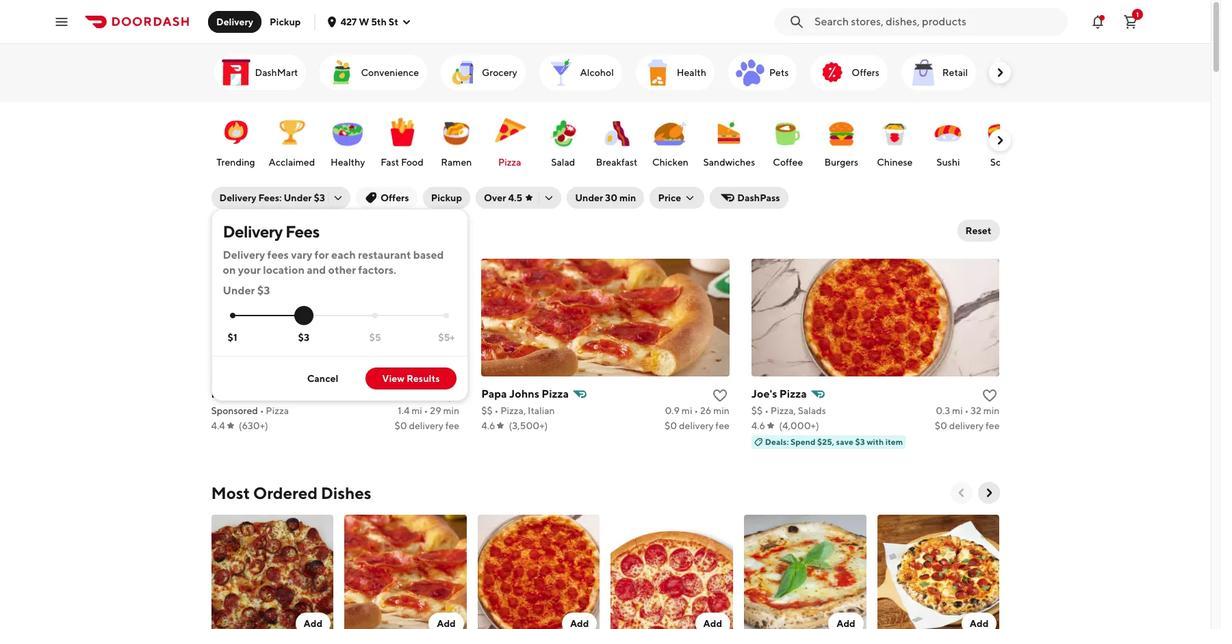 Task type: locate. For each thing, give the bounding box(es) containing it.
next button of carousel image right 'previous button of carousel' icon
[[982, 486, 996, 500]]

$3 left with
[[856, 437, 865, 447]]

pickup button down the ramen
[[423, 187, 470, 209]]

health image
[[642, 56, 674, 89]]

next button of carousel image up soup
[[993, 134, 1007, 147]]

2 horizontal spatial $​0
[[935, 420, 948, 431]]

5 • from the left
[[765, 405, 769, 416]]

delivery button
[[208, 11, 262, 33]]

1 $$ from the left
[[482, 405, 493, 416]]

pizza, down johns
[[501, 405, 526, 416]]

3 add from the left
[[570, 618, 589, 629]]

offers button
[[356, 187, 418, 209]]

min inside under 30 min button
[[620, 192, 636, 203]]

delivery for joe's pizza
[[950, 420, 984, 431]]

4.6 up the deals:
[[752, 420, 766, 431]]

min right "26"
[[714, 405, 730, 416]]

0 horizontal spatial pickup button
[[262, 11, 309, 33]]

1 horizontal spatial 4.6
[[752, 420, 766, 431]]

$​0 delivery fee for joe's pizza
[[935, 420, 1000, 431]]

delivery for pizza hut
[[409, 420, 444, 431]]

under 30 min
[[575, 192, 636, 203]]

delivery for delivery fees vary for each restaurant based on your location and other factors.
[[223, 249, 265, 262]]

1 pizza, from the left
[[501, 405, 526, 416]]

$​0 delivery fee
[[395, 420, 460, 431], [665, 420, 730, 431], [935, 420, 1000, 431]]

min right 32
[[984, 405, 1000, 416]]

$$ for papa
[[482, 405, 493, 416]]

$​0 delivery fee for papa johns pizza
[[665, 420, 730, 431]]

delivery up the your
[[223, 249, 265, 262]]

1 fee from the left
[[446, 420, 460, 431]]

0 horizontal spatial $​0
[[395, 420, 407, 431]]

1 delivery from the left
[[409, 420, 444, 431]]

over
[[484, 192, 506, 203]]

next button of carousel image right retail
[[993, 66, 1007, 79]]

1 $​0 delivery fee from the left
[[395, 420, 460, 431]]

3 fee from the left
[[986, 420, 1000, 431]]

0.9 mi • 26 min
[[665, 405, 730, 416]]

0 horizontal spatial pickup
[[270, 16, 301, 27]]

$3
[[314, 192, 325, 203], [257, 284, 270, 297], [298, 332, 310, 343], [856, 437, 865, 447]]

pickup right delivery button
[[270, 16, 301, 27]]

restaurant
[[358, 249, 411, 262]]

breakfast
[[596, 157, 638, 168]]

fee for papa johns pizza
[[716, 420, 730, 431]]

2 add from the left
[[437, 618, 456, 629]]

0 horizontal spatial under
[[223, 284, 255, 297]]

0 horizontal spatial offers
[[381, 192, 409, 203]]

2 click to add this store to your saved list image from the left
[[712, 388, 728, 404]]

0 horizontal spatial click to add this store to your saved list image
[[442, 388, 458, 404]]

click to add this store to your saved list image
[[442, 388, 458, 404], [712, 388, 728, 404], [982, 388, 999, 404]]

min right 30
[[620, 192, 636, 203]]

dashmart
[[255, 67, 298, 78]]

3 $​0 delivery fee from the left
[[935, 420, 1000, 431]]

mi
[[412, 405, 422, 416], [682, 405, 693, 416], [953, 405, 963, 416]]

delivery up dashmart icon on the top left of the page
[[216, 16, 253, 27]]

click to add this store to your saved list image up the 1.4 mi • 29 min
[[442, 388, 458, 404]]

pizza up the 'sponsored'
[[211, 388, 239, 401]]

$3 up fees
[[314, 192, 325, 203]]

joe's
[[752, 388, 778, 401]]

under 30 min button
[[567, 187, 645, 209]]

reset
[[966, 225, 992, 236]]

4.6
[[482, 420, 495, 431], [752, 420, 766, 431]]

$​0 for joe's pizza
[[935, 420, 948, 431]]

1
[[1137, 10, 1140, 18]]

under right fees:
[[284, 192, 312, 203]]

6 • from the left
[[965, 405, 969, 416]]

under for under $3
[[223, 284, 255, 297]]

deals: spend $25, save $3 with item
[[765, 437, 903, 447]]

delivery fees
[[223, 222, 320, 241]]

1 click to add this store to your saved list image from the left
[[442, 388, 458, 404]]

click to add this store to your saved list image for papa johns pizza
[[712, 388, 728, 404]]

delivery inside button
[[216, 16, 253, 27]]

fast
[[381, 157, 399, 168]]

0 horizontal spatial fee
[[446, 420, 460, 431]]

click to add this store to your saved list image up 0.9 mi • 26 min
[[712, 388, 728, 404]]

offers image
[[817, 56, 849, 89]]

1 horizontal spatial $$
[[752, 405, 763, 416]]

mi for pizza hut
[[412, 405, 422, 416]]

• left 29
[[424, 405, 428, 416]]

1 horizontal spatial click to add this store to your saved list image
[[712, 388, 728, 404]]

dashmart link
[[214, 55, 306, 90]]

3 click to add this store to your saved list image from the left
[[982, 388, 999, 404]]

pizza, for johns
[[501, 405, 526, 416]]

1 $​0 from the left
[[395, 420, 407, 431]]

min
[[620, 192, 636, 203], [443, 405, 460, 416], [714, 405, 730, 416], [984, 405, 1000, 416]]

2 4.6 from the left
[[752, 420, 766, 431]]

2 • from the left
[[424, 405, 428, 416]]

delivery up fees
[[223, 222, 283, 241]]

1 horizontal spatial pickup
[[431, 192, 462, 203]]

2 horizontal spatial under
[[575, 192, 603, 203]]

pickup button
[[262, 11, 309, 33], [423, 187, 470, 209]]

fee down 0.9 mi • 26 min
[[716, 420, 730, 431]]

coffee
[[773, 157, 803, 168]]

pets
[[770, 67, 789, 78]]

st
[[389, 16, 398, 27]]

mi right 0.3
[[953, 405, 963, 416]]

2 horizontal spatial $​0 delivery fee
[[935, 420, 1000, 431]]

3 delivery from the left
[[950, 420, 984, 431]]

$25,
[[818, 437, 835, 447]]

0 vertical spatial offers
[[852, 67, 880, 78]]

convenience image
[[326, 56, 358, 89]]

2 horizontal spatial click to add this store to your saved list image
[[982, 388, 999, 404]]

2 delivery from the left
[[679, 420, 714, 431]]

1 horizontal spatial mi
[[682, 405, 693, 416]]

offers
[[852, 67, 880, 78], [381, 192, 409, 203]]

• left "26"
[[695, 405, 699, 416]]

click to add this store to your saved list image up 0.3 mi • 32 min
[[982, 388, 999, 404]]

3 mi from the left
[[953, 405, 963, 416]]

pizza up 4.5
[[498, 157, 522, 168]]

delivery down the 1.4 mi • 29 min
[[409, 420, 444, 431]]

1 horizontal spatial pickup button
[[423, 187, 470, 209]]

under $3
[[223, 284, 270, 297]]

2 pizza, from the left
[[771, 405, 796, 416]]

next button of carousel image
[[993, 66, 1007, 79], [993, 134, 1007, 147], [982, 486, 996, 500]]

fees
[[267, 249, 289, 262]]

2 $​0 delivery fee from the left
[[665, 420, 730, 431]]

$​0 delivery fee down 0.3 mi • 32 min
[[935, 420, 1000, 431]]

4.6 down "papa"
[[482, 420, 495, 431]]

min right 29
[[443, 405, 460, 416]]

based
[[413, 249, 444, 262]]

2 $​0 from the left
[[665, 420, 677, 431]]

$​0 down 1.4
[[395, 420, 407, 431]]

pickup down the ramen
[[431, 192, 462, 203]]

delivery down 0.3 mi • 32 min
[[950, 420, 984, 431]]

delivery down 0.9 mi • 26 min
[[679, 420, 714, 431]]

pickup button up dashmart
[[262, 11, 309, 33]]

grocery link
[[441, 55, 526, 90]]

add
[[304, 618, 323, 629], [437, 618, 456, 629], [570, 618, 589, 629], [704, 618, 723, 629], [837, 618, 856, 629], [970, 618, 989, 629]]

1 horizontal spatial fee
[[716, 420, 730, 431]]

1 horizontal spatial offers
[[852, 67, 880, 78]]

convenience
[[361, 67, 419, 78]]

fee down the 1.4 mi • 29 min
[[446, 420, 460, 431]]

0 horizontal spatial delivery
[[409, 420, 444, 431]]

0 horizontal spatial 4.6
[[482, 420, 495, 431]]

4.4
[[211, 420, 225, 431]]

604 results
[[211, 223, 283, 238]]

joe's pizza
[[752, 388, 807, 401]]

pizza
[[498, 157, 522, 168], [211, 388, 239, 401], [542, 388, 569, 401], [780, 388, 807, 401], [266, 405, 289, 416]]

$​0 down "0.9"
[[665, 420, 677, 431]]

and
[[307, 264, 326, 277]]

0 horizontal spatial mi
[[412, 405, 422, 416]]

delivery inside delivery fees vary for each restaurant based on your location and other factors.
[[223, 249, 265, 262]]

$​0 delivery fee for pizza hut
[[395, 420, 460, 431]]

dishes
[[321, 483, 372, 503]]

2 horizontal spatial fee
[[986, 420, 1000, 431]]

$$ • pizza, salads
[[752, 405, 827, 416]]

fee for joe's pizza
[[986, 420, 1000, 431]]

0 vertical spatial pickup button
[[262, 11, 309, 33]]

fee down 0.3 mi • 32 min
[[986, 420, 1000, 431]]

alcohol link
[[539, 55, 622, 90]]

$​0 delivery fee down the 1.4 mi • 29 min
[[395, 420, 460, 431]]

fee for pizza hut
[[446, 420, 460, 431]]

click to add this store to your saved list image for pizza hut
[[442, 388, 458, 404]]

1 vertical spatial offers
[[381, 192, 409, 203]]

$$
[[482, 405, 493, 416], [752, 405, 763, 416]]

mi right 1.4
[[412, 405, 422, 416]]

$5 stars and over image
[[373, 313, 378, 319]]

fee
[[446, 420, 460, 431], [716, 420, 730, 431], [986, 420, 1000, 431]]

delivery left fees:
[[219, 192, 256, 203]]

each
[[331, 249, 356, 262]]

for
[[315, 249, 329, 262]]

mi right "0.9"
[[682, 405, 693, 416]]

2 horizontal spatial mi
[[953, 405, 963, 416]]

0 horizontal spatial $​0 delivery fee
[[395, 420, 460, 431]]

1 horizontal spatial delivery
[[679, 420, 714, 431]]

pizza, for pizza
[[771, 405, 796, 416]]

1 • from the left
[[260, 405, 264, 416]]

$$ down joe's
[[752, 405, 763, 416]]

(4,000+)
[[779, 420, 820, 431]]

fast food
[[381, 157, 424, 168]]

$​0
[[395, 420, 407, 431], [665, 420, 677, 431], [935, 420, 948, 431]]

pizza up $$ • pizza, salads
[[780, 388, 807, 401]]

1 mi from the left
[[412, 405, 422, 416]]

1 vertical spatial next button of carousel image
[[993, 134, 1007, 147]]

under
[[284, 192, 312, 203], [575, 192, 603, 203], [223, 284, 255, 297]]

• down joe's
[[765, 405, 769, 416]]

2 horizontal spatial delivery
[[950, 420, 984, 431]]

under left 30
[[575, 192, 603, 203]]

sponsored • pizza
[[211, 405, 289, 416]]

$$ down "papa"
[[482, 405, 493, 416]]

2 $$ from the left
[[752, 405, 763, 416]]

2 fee from the left
[[716, 420, 730, 431]]

• left 32
[[965, 405, 969, 416]]

0 horizontal spatial pizza,
[[501, 405, 526, 416]]

chicken
[[653, 157, 689, 168]]

catering image
[[996, 56, 1029, 89]]

hut
[[241, 388, 260, 401]]

1 4.6 from the left
[[482, 420, 495, 431]]

offers down fast
[[381, 192, 409, 203]]

4 • from the left
[[695, 405, 699, 416]]

• up (630+)
[[260, 405, 264, 416]]

$​0 down 0.3
[[935, 420, 948, 431]]

2 mi from the left
[[682, 405, 693, 416]]

1 horizontal spatial pizza,
[[771, 405, 796, 416]]

most
[[211, 483, 250, 503]]

$5
[[370, 332, 381, 343]]

$​0 delivery fee down 0.9 mi • 26 min
[[665, 420, 730, 431]]

trending
[[217, 157, 255, 168]]

0 horizontal spatial $$
[[482, 405, 493, 416]]

under down on
[[223, 284, 255, 297]]

over 4.5
[[484, 192, 523, 203]]

1 vertical spatial pickup
[[431, 192, 462, 203]]

3 • from the left
[[495, 405, 499, 416]]

under inside button
[[575, 192, 603, 203]]

6 add from the left
[[970, 618, 989, 629]]

• down "papa"
[[495, 405, 499, 416]]

1 horizontal spatial $​0
[[665, 420, 677, 431]]

3 $​0 from the left
[[935, 420, 948, 431]]

pizza, down the joe's pizza
[[771, 405, 796, 416]]

offers right the offers icon at the right of the page
[[852, 67, 880, 78]]

other
[[328, 264, 356, 277]]

1 horizontal spatial $​0 delivery fee
[[665, 420, 730, 431]]



Task type: vqa. For each thing, say whether or not it's contained in the screenshot.
The Cucumber,
no



Task type: describe. For each thing, give the bounding box(es) containing it.
chinese
[[877, 157, 913, 168]]

$$ • pizza, italian
[[482, 405, 555, 416]]

italian
[[528, 405, 555, 416]]

healthy
[[331, 157, 365, 168]]

with
[[867, 437, 884, 447]]

5 add from the left
[[837, 618, 856, 629]]

papa
[[482, 388, 507, 401]]

delivery for papa johns pizza
[[679, 420, 714, 431]]

26
[[700, 405, 712, 416]]

deals:
[[765, 437, 789, 447]]

sponsored
[[211, 405, 258, 416]]

under for under 30 min
[[575, 192, 603, 203]]

click to add this store to your saved list image for joe's pizza
[[982, 388, 999, 404]]

johns
[[509, 388, 540, 401]]

1.4
[[398, 405, 410, 416]]

delivery fees: under $3
[[219, 192, 325, 203]]

item
[[886, 437, 903, 447]]

grocery image
[[446, 56, 479, 89]]

price button
[[650, 187, 705, 209]]

fees:
[[258, 192, 282, 203]]

save
[[837, 437, 854, 447]]

4.6 for papa johns pizza
[[482, 420, 495, 431]]

dashmart image
[[219, 56, 252, 89]]

open menu image
[[53, 13, 70, 30]]

min for pizza hut
[[443, 405, 460, 416]]

food
[[401, 157, 424, 168]]

salads
[[798, 405, 827, 416]]

pets image
[[734, 56, 767, 89]]

29
[[430, 405, 441, 416]]

convenience link
[[320, 55, 427, 90]]

results
[[241, 223, 283, 238]]

0.3
[[936, 405, 951, 416]]

pizza up the italian
[[542, 388, 569, 401]]

sandwiches
[[704, 157, 756, 168]]

1.4 mi • 29 min
[[398, 405, 460, 416]]

factors.
[[358, 264, 396, 277]]

mi for joe's pizza
[[953, 405, 963, 416]]

view
[[382, 373, 405, 384]]

min for joe's pizza
[[984, 405, 1000, 416]]

ordered
[[253, 483, 318, 503]]

acclaimed
[[269, 157, 315, 168]]

over 4.5 button
[[476, 187, 562, 209]]

price
[[658, 192, 682, 203]]

burgers
[[825, 157, 859, 168]]

papa johns pizza
[[482, 388, 569, 401]]

health link
[[636, 55, 715, 90]]

$​0 for pizza hut
[[395, 420, 407, 431]]

604
[[211, 223, 238, 238]]

cancel
[[307, 373, 339, 384]]

0 vertical spatial pickup
[[270, 16, 301, 27]]

retail link
[[902, 55, 977, 90]]

4.6 for joe's pizza
[[752, 420, 766, 431]]

reset button
[[958, 220, 1000, 242]]

salad
[[551, 157, 575, 168]]

1 horizontal spatial under
[[284, 192, 312, 203]]

ramen
[[441, 157, 472, 168]]

min for papa johns pizza
[[714, 405, 730, 416]]

2 vertical spatial next button of carousel image
[[982, 486, 996, 500]]

1 add from the left
[[304, 618, 323, 629]]

delivery for delivery fees: under $3
[[219, 192, 256, 203]]

on
[[223, 264, 236, 277]]

32
[[971, 405, 982, 416]]

spend
[[791, 437, 816, 447]]

vary
[[291, 249, 312, 262]]

results
[[407, 373, 440, 384]]

mi for papa johns pizza
[[682, 405, 693, 416]]

2 items, open order cart image
[[1123, 13, 1140, 30]]

offers inside button
[[381, 192, 409, 203]]

retail image
[[907, 56, 940, 89]]

$3 up cancel
[[298, 332, 310, 343]]

dashpass button
[[710, 187, 789, 209]]

$5+ stars and over image
[[444, 313, 450, 319]]

$$ for joe's
[[752, 405, 763, 416]]

most ordered dishes
[[211, 483, 372, 503]]

delivery for delivery fees
[[223, 222, 283, 241]]

alcohol
[[580, 67, 614, 78]]

cancel button
[[291, 368, 355, 390]]

(3,500+)
[[509, 420, 548, 431]]

$5+
[[438, 332, 455, 343]]

4.5
[[508, 192, 523, 203]]

location
[[263, 264, 305, 277]]

0.3 mi • 32 min
[[936, 405, 1000, 416]]

acclaimed link
[[266, 109, 318, 172]]

(630+)
[[239, 420, 268, 431]]

health
[[677, 67, 707, 78]]

Store search: begin typing to search for stores available on DoorDash text field
[[815, 14, 1060, 29]]

427 w 5th st button
[[327, 16, 412, 27]]

previous button of carousel image
[[955, 486, 969, 500]]

30
[[605, 192, 618, 203]]

1 button
[[1118, 8, 1145, 35]]

retail
[[943, 67, 968, 78]]

pizza up (630+)
[[266, 405, 289, 416]]

$1 stars and over image
[[230, 313, 235, 319]]

fees
[[286, 222, 320, 241]]

delivery for delivery
[[216, 16, 253, 27]]

offers link
[[811, 55, 888, 90]]

0.9
[[665, 405, 680, 416]]

soup
[[991, 157, 1013, 168]]

grocery
[[482, 67, 517, 78]]

sushi
[[937, 157, 960, 168]]

notification bell image
[[1090, 13, 1107, 30]]

$3 down the your
[[257, 284, 270, 297]]

427 w 5th st
[[341, 16, 398, 27]]

alcohol image
[[545, 56, 578, 89]]

1 vertical spatial pickup button
[[423, 187, 470, 209]]

w
[[359, 16, 369, 27]]

your
[[238, 264, 261, 277]]

4 add from the left
[[704, 618, 723, 629]]

$​0 for papa johns pizza
[[665, 420, 677, 431]]

view results
[[382, 373, 440, 384]]

trending link
[[213, 109, 259, 172]]

$1
[[228, 332, 237, 343]]

0 vertical spatial next button of carousel image
[[993, 66, 1007, 79]]



